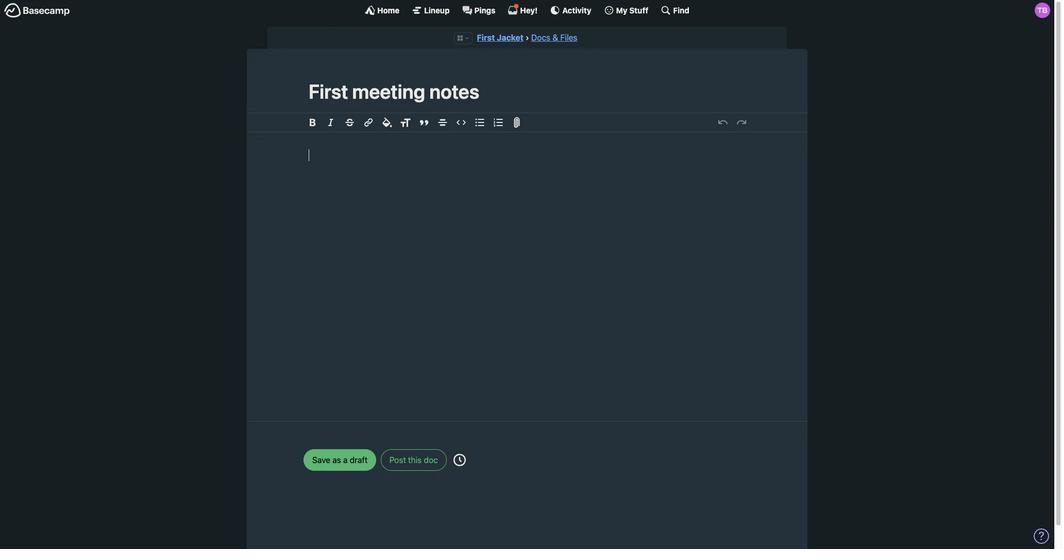 Task type: describe. For each thing, give the bounding box(es) containing it.
my stuff button
[[604, 5, 648, 15]]

docs & files link
[[531, 33, 577, 42]]

this
[[408, 456, 422, 465]]

post this doc button
[[381, 450, 447, 471]]

lineup
[[424, 5, 450, 15]]

find button
[[661, 5, 689, 15]]

first
[[477, 33, 495, 42]]

home
[[377, 5, 399, 15]]

&
[[553, 33, 558, 42]]

tyler black image
[[1035, 3, 1050, 18]]

first jacket
[[477, 33, 524, 42]]

post
[[389, 456, 406, 465]]

hey! button
[[508, 4, 538, 15]]

activity link
[[550, 5, 591, 15]]

hey!
[[520, 5, 538, 15]]

find
[[673, 5, 689, 15]]

activity
[[562, 5, 591, 15]]

› docs & files
[[526, 33, 577, 42]]

Type a title… text field
[[309, 80, 746, 103]]

main element
[[0, 0, 1054, 20]]

my stuff
[[616, 5, 648, 15]]



Task type: locate. For each thing, give the bounding box(es) containing it.
first jacket link
[[477, 33, 524, 42]]

›
[[526, 33, 529, 42]]

Type your document here… text field
[[278, 132, 777, 409]]

doc
[[424, 456, 438, 465]]

stuff
[[629, 5, 648, 15]]

files
[[560, 33, 577, 42]]

None submit
[[304, 450, 376, 471]]

my
[[616, 5, 627, 15]]

pings
[[474, 5, 495, 15]]

jacket
[[497, 33, 524, 42]]

pings button
[[462, 5, 495, 15]]

docs
[[531, 33, 550, 42]]

schedule this to post later image
[[453, 454, 466, 467]]

home link
[[365, 5, 399, 15]]

lineup link
[[412, 5, 450, 15]]

post this doc
[[389, 456, 438, 465]]

switch accounts image
[[4, 3, 70, 19]]



Task type: vqa. For each thing, say whether or not it's contained in the screenshot.
Have a good day.gif link
no



